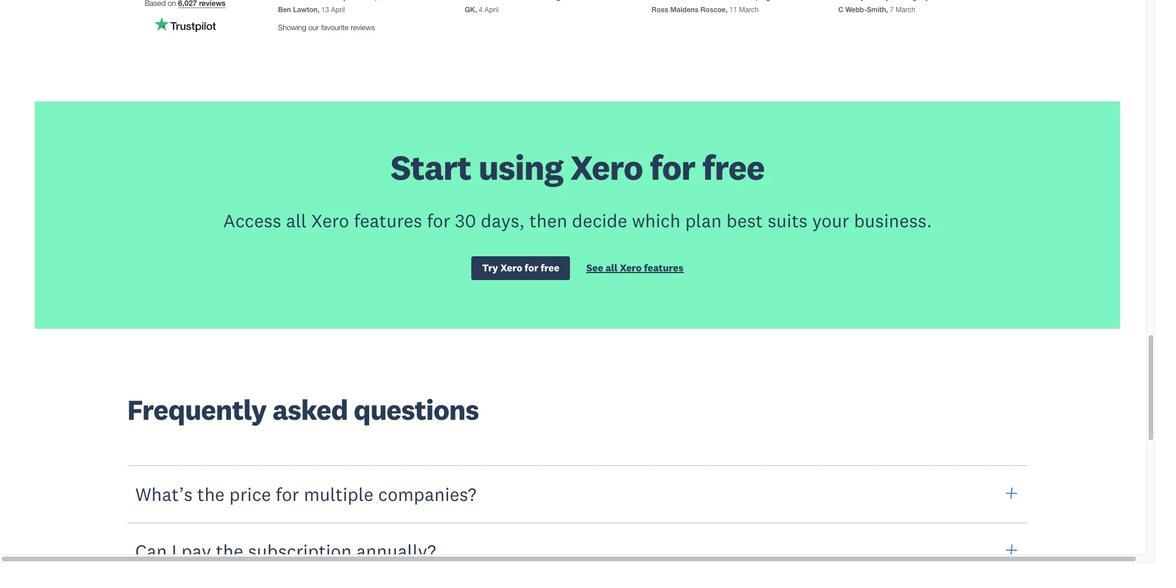 Task type: describe. For each thing, give the bounding box(es) containing it.
features for see
[[644, 262, 684, 274]]

what's the price for multiple companies?
[[135, 483, 477, 507]]

annually?
[[357, 540, 436, 564]]

start
[[391, 146, 471, 189]]

see all xero features
[[587, 262, 684, 274]]

for right try
[[525, 262, 539, 274]]

see all xero features link
[[587, 262, 684, 277]]

i
[[172, 540, 177, 564]]

for inside dropdown button
[[276, 483, 299, 507]]

business.
[[854, 209, 932, 232]]

companies?
[[378, 483, 477, 507]]

access all xero features for 30 days, then decide which plan best suits your business.
[[223, 209, 932, 232]]

for up which
[[650, 146, 696, 189]]

can i pay the subscription annually?
[[135, 540, 436, 564]]

xero for access
[[311, 209, 349, 232]]

0 vertical spatial free
[[703, 146, 765, 189]]

then
[[530, 209, 568, 232]]

suits
[[768, 209, 808, 232]]

try xero for free
[[482, 262, 560, 274]]

xero for see
[[620, 262, 642, 274]]

pay
[[181, 540, 211, 564]]

what's the price for multiple companies? button
[[127, 466, 1029, 525]]

can
[[135, 540, 167, 564]]

price
[[229, 483, 271, 507]]

try
[[482, 262, 498, 274]]



Task type: locate. For each thing, give the bounding box(es) containing it.
which
[[632, 209, 681, 232]]

free left see
[[541, 262, 560, 274]]

1 vertical spatial free
[[541, 262, 560, 274]]

the
[[197, 483, 225, 507], [216, 540, 243, 564]]

for
[[650, 146, 696, 189], [427, 209, 451, 232], [525, 262, 539, 274], [276, 483, 299, 507]]

frequently
[[127, 393, 267, 428]]

xero for start
[[571, 146, 643, 189]]

all inside see all xero features link
[[606, 262, 618, 274]]

multiple
[[304, 483, 374, 507]]

what's
[[135, 483, 193, 507]]

decide
[[572, 209, 628, 232]]

access
[[223, 209, 281, 232]]

days,
[[481, 209, 525, 232]]

best
[[727, 209, 763, 232]]

0 horizontal spatial all
[[286, 209, 307, 232]]

30
[[455, 209, 476, 232]]

0 horizontal spatial free
[[541, 262, 560, 274]]

for left "30" on the left
[[427, 209, 451, 232]]

plan
[[686, 209, 722, 232]]

all for see
[[606, 262, 618, 274]]

1 horizontal spatial all
[[606, 262, 618, 274]]

questions
[[354, 393, 479, 428]]

frequently asked questions
[[127, 393, 479, 428]]

your
[[813, 209, 850, 232]]

all right see
[[606, 262, 618, 274]]

0 vertical spatial all
[[286, 209, 307, 232]]

features for access
[[354, 209, 422, 232]]

subscription
[[248, 540, 352, 564]]

1 vertical spatial all
[[606, 262, 618, 274]]

for right the price
[[276, 483, 299, 507]]

0 vertical spatial features
[[354, 209, 422, 232]]

0 horizontal spatial features
[[354, 209, 422, 232]]

free
[[703, 146, 765, 189], [541, 262, 560, 274]]

the left the price
[[197, 483, 225, 507]]

xero
[[571, 146, 643, 189], [311, 209, 349, 232], [501, 262, 523, 274], [620, 262, 642, 274]]

using
[[479, 146, 563, 189]]

1 horizontal spatial features
[[644, 262, 684, 274]]

can i pay the subscription annually? button
[[127, 523, 1029, 564]]

all for access
[[286, 209, 307, 232]]

all right access
[[286, 209, 307, 232]]

free up best
[[703, 146, 765, 189]]

0 vertical spatial the
[[197, 483, 225, 507]]

asked
[[272, 393, 348, 428]]

all
[[286, 209, 307, 232], [606, 262, 618, 274]]

start using xero for free
[[391, 146, 765, 189]]

1 vertical spatial features
[[644, 262, 684, 274]]

see
[[587, 262, 604, 274]]

1 horizontal spatial free
[[703, 146, 765, 189]]

features
[[354, 209, 422, 232], [644, 262, 684, 274]]

try xero for free link
[[472, 256, 570, 280]]

the right pay
[[216, 540, 243, 564]]

1 vertical spatial the
[[216, 540, 243, 564]]



Task type: vqa. For each thing, say whether or not it's contained in the screenshot.
rightmost The Over
no



